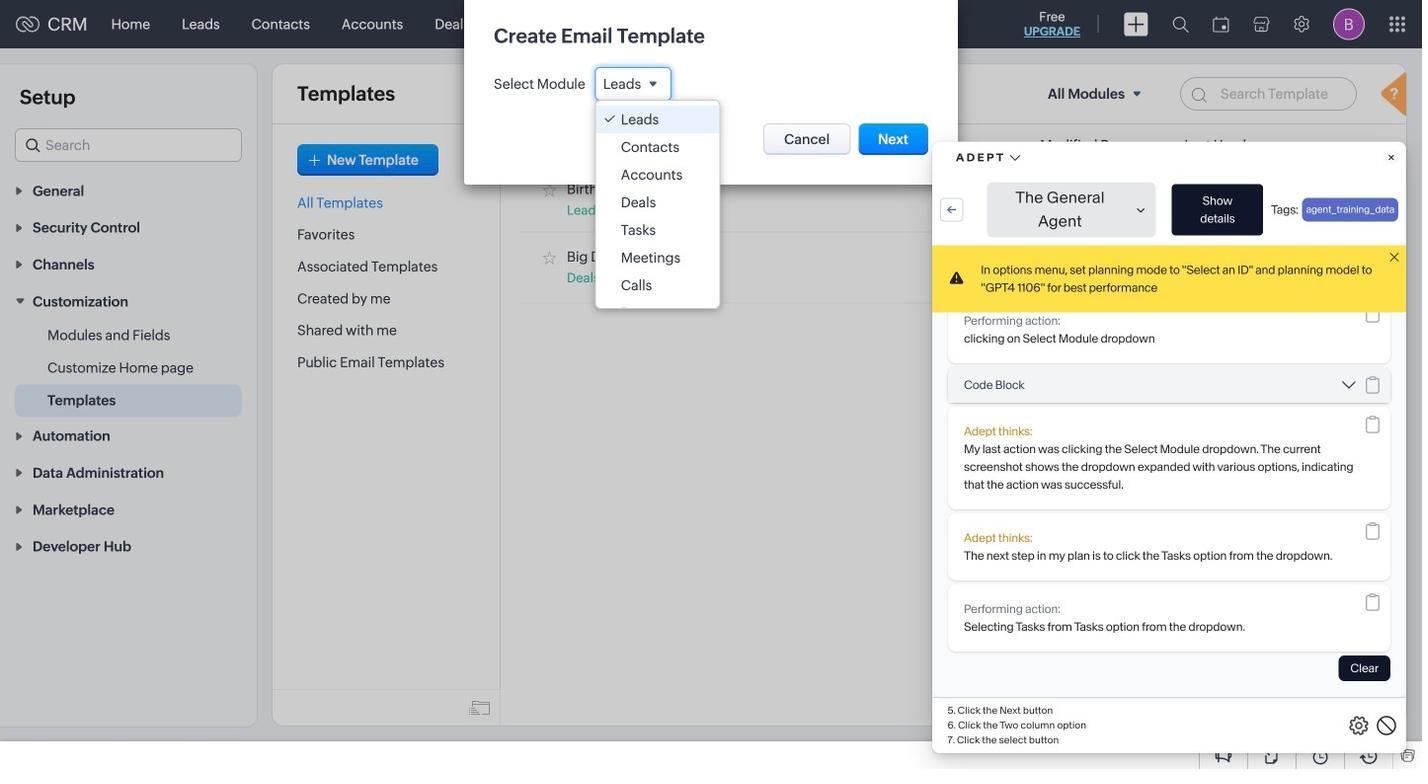 Task type: vqa. For each thing, say whether or not it's contained in the screenshot.
1st 555-555-5555 from the bottom of the page
no



Task type: locate. For each thing, give the bounding box(es) containing it.
region
[[0, 319, 257, 417]]

tree
[[596, 101, 719, 327]]

None field
[[595, 67, 672, 101]]

Search Template text field
[[1180, 77, 1357, 111]]

None button
[[763, 124, 851, 155], [859, 124, 928, 155], [763, 124, 851, 155], [859, 124, 928, 155]]

logo image
[[16, 16, 40, 32]]



